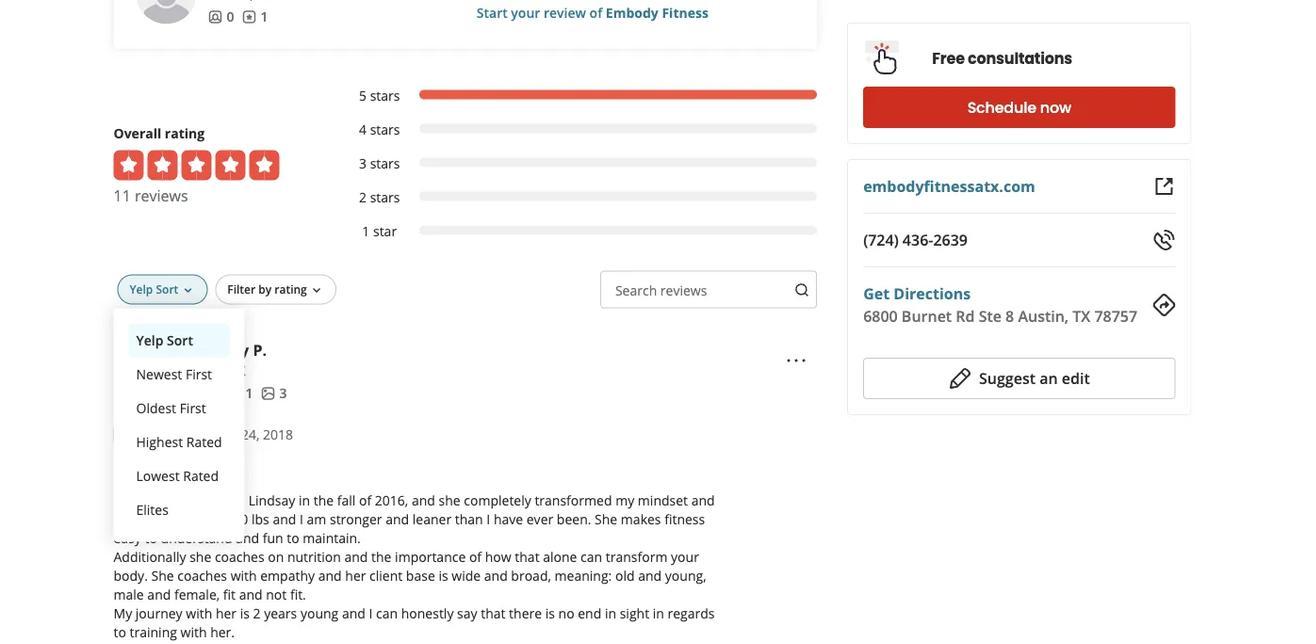 Task type: vqa. For each thing, say whether or not it's contained in the screenshot.
the right 3 Reviews
no



Task type: describe. For each thing, give the bounding box(es) containing it.
industry p. austin, tx
[[185, 340, 267, 380]]

friends element
[[208, 8, 234, 27]]

on
[[268, 549, 284, 567]]

rated for highest rated
[[186, 434, 222, 452]]

menu image
[[785, 350, 808, 372]]

and up leaner
[[412, 492, 435, 510]]

fall
[[337, 492, 356, 510]]

been.
[[557, 511, 591, 529]]

i started training with lindsay in the fall of 2016, and she completely transformed my mindset and lifestyle. i have lost 20 lbs and i am stronger and leaner than i have ever been. she makes fitness easy to understand and fun to maintain. additionally she coaches on nutrition and the importance of how that alone can transform your body.  she coaches with empathy and her client base is wide and broad, meaning: old and young, male and female, fit and not fit. my journey with her is 2 years young and i can honestly say that there is no end in sight in regards to training with her.
[[114, 492, 715, 642]]

3 for 3
[[279, 385, 287, 403]]

importance
[[395, 549, 466, 567]]

by
[[258, 282, 272, 298]]

my
[[616, 492, 634, 510]]

old
[[615, 567, 635, 585]]

fitness
[[662, 4, 709, 22]]

2 inside i started training with lindsay in the fall of 2016, and she completely transformed my mindset and lifestyle. i have lost 20 lbs and i am stronger and leaner than i have ever been. she makes fitness easy to understand and fun to maintain. additionally she coaches on nutrition and the importance of how that alone can transform your body.  she coaches with empathy and her client base is wide and broad, meaning: old and young, male and female, fit and not fit. my journey with her is 2 years young and i can honestly say that there is no end in sight in regards to training with her.
[[253, 605, 261, 623]]

schedule now link
[[863, 87, 1176, 128]]

to down highest
[[159, 456, 171, 472]]

rd
[[956, 306, 975, 327]]

stars for 2 stars
[[370, 189, 400, 207]]

how
[[485, 549, 511, 567]]

i left am on the left of page
[[300, 511, 303, 529]]

4
[[359, 121, 367, 139]]

search reviews
[[615, 282, 707, 300]]

client
[[370, 567, 403, 585]]

overall
[[114, 125, 161, 143]]

newest
[[136, 366, 182, 384]]

ever
[[527, 511, 553, 529]]

regards
[[668, 605, 715, 623]]

1 vertical spatial that
[[481, 605, 506, 623]]

yelp sort button
[[117, 275, 208, 306]]

20
[[233, 511, 248, 529]]

highest rated
[[136, 434, 222, 452]]

1 vertical spatial training
[[130, 624, 177, 642]]

i down "client"
[[369, 605, 373, 623]]

her.
[[210, 624, 235, 642]]

lowest rated button
[[129, 460, 230, 494]]

lost
[[207, 511, 230, 529]]

yelp for yelp sort dropdown button on the top left
[[130, 282, 153, 298]]

yelp for yelp sort button
[[136, 332, 163, 350]]

and down 'nutrition'
[[318, 567, 342, 585]]

sight
[[620, 605, 649, 623]]

to down my in the left of the page
[[114, 624, 126, 642]]

2639
[[933, 230, 968, 250]]

with left her.
[[181, 624, 207, 642]]

broad,
[[511, 567, 551, 585]]

16 photos v2 image
[[261, 387, 276, 402]]

jul
[[223, 427, 238, 445]]

0 horizontal spatial she
[[151, 567, 174, 585]]

wide
[[452, 567, 481, 585]]

1 horizontal spatial in
[[605, 605, 616, 623]]

schedule
[[967, 97, 1037, 118]]

industry
[[185, 340, 249, 361]]

with up the 20
[[219, 492, 245, 510]]

newest first
[[136, 366, 212, 384]]

16 review v2 image
[[242, 10, 257, 25]]

empathy
[[260, 567, 315, 585]]

now
[[1040, 97, 1072, 118]]

0 vertical spatial of
[[590, 4, 602, 22]]

1 star
[[362, 223, 397, 241]]

1 inside filter reviews by 1 star rating "element"
[[362, 223, 370, 241]]

highest rated button
[[129, 426, 230, 460]]

1 vertical spatial coaches
[[177, 567, 227, 585]]

rating inside dropdown button
[[275, 282, 307, 298]]

78757
[[1095, 306, 1138, 327]]

photo of industry p. image
[[114, 341, 174, 402]]

2 vertical spatial 1
[[245, 385, 253, 403]]

leaner
[[413, 511, 452, 529]]

5 star rating image for jul 24, 2018
[[114, 426, 215, 445]]

2 vertical spatial first
[[132, 456, 156, 472]]

austin, inside get directions 6800 burnet rd ste 8 austin, tx 78757
[[1018, 306, 1069, 327]]

review
[[544, 4, 586, 22]]

filter by rating button
[[215, 275, 336, 306]]

get directions link
[[863, 284, 971, 304]]

2 horizontal spatial is
[[545, 605, 555, 623]]

tx inside industry p. austin, tx
[[231, 363, 246, 380]]

burnet
[[902, 306, 952, 327]]

austin, inside industry p. austin, tx
[[185, 363, 227, 380]]

start
[[477, 4, 508, 22]]

years
[[264, 605, 297, 623]]

16 chevron down v2 image for yelp sort
[[180, 284, 195, 299]]

24 pencil v2 image
[[949, 368, 972, 390]]

additionally
[[114, 549, 186, 567]]

and right young
[[342, 605, 366, 623]]

i right than
[[487, 511, 490, 529]]

review
[[174, 456, 212, 472]]

0 vertical spatial the
[[314, 492, 334, 510]]

(724) 436-2639
[[863, 230, 968, 250]]

6800
[[863, 306, 898, 327]]

i left started
[[114, 492, 117, 510]]

directions
[[894, 284, 971, 304]]

and up journey
[[147, 586, 171, 604]]

436-
[[903, 230, 933, 250]]

to right fun
[[287, 530, 299, 548]]

get directions 6800 burnet rd ste 8 austin, tx 78757
[[863, 284, 1138, 327]]

and down "2016,"
[[386, 511, 409, 529]]

0 vertical spatial your
[[511, 4, 540, 22]]

1 horizontal spatial 2
[[359, 189, 367, 207]]

say
[[457, 605, 477, 623]]

0 horizontal spatial her
[[216, 605, 237, 623]]

consultations
[[968, 48, 1072, 69]]

body.
[[114, 567, 148, 585]]

1 vertical spatial of
[[359, 492, 371, 510]]

oldest first button
[[129, 392, 230, 426]]

1 horizontal spatial can
[[581, 549, 602, 567]]

5 stars
[[359, 87, 400, 105]]

8
[[1006, 306, 1014, 327]]

suggest
[[979, 368, 1036, 389]]

filter reviews by 1 star rating element
[[340, 223, 817, 241]]

end
[[578, 605, 602, 623]]

free consultations
[[932, 48, 1072, 69]]

lowest rated
[[136, 468, 219, 486]]

edit
[[1062, 368, 1090, 389]]

industry p. link
[[185, 340, 267, 361]]

search
[[615, 282, 657, 300]]

16 friends v2 image
[[208, 10, 223, 25]]

ste
[[979, 306, 1002, 327]]

filter reviews by 3 stars rating element
[[340, 155, 817, 174]]

your inside i started training with lindsay in the fall of 2016, and she completely transformed my mindset and lifestyle. i have lost 20 lbs and i am stronger and leaner than i have ever been. she makes fitness easy to understand and fun to maintain. additionally she coaches on nutrition and the importance of how that alone can transform your body.  she coaches with empathy and her client base is wide and broad, meaning: old and young, male and female, fit and not fit. my journey with her is 2 years young and i can honestly say that there is no end in sight in regards to training with her.
[[671, 549, 699, 567]]

stars for 4 stars
[[370, 121, 400, 139]]

24 external link v2 image
[[1153, 175, 1176, 198]]

embody
[[606, 4, 659, 22]]

0 horizontal spatial is
[[240, 605, 250, 623]]

0 horizontal spatial in
[[299, 492, 310, 510]]



Task type: locate. For each thing, give the bounding box(es) containing it.
0 horizontal spatial that
[[481, 605, 506, 623]]

she down 'understand'
[[190, 549, 211, 567]]

reviews
[[135, 186, 188, 206], [660, 282, 707, 300]]

0 horizontal spatial she
[[190, 549, 211, 567]]

0 horizontal spatial the
[[314, 492, 334, 510]]

p.
[[253, 340, 267, 361]]

schedule now
[[967, 97, 1072, 118]]

0
[[227, 8, 234, 26]]

1 horizontal spatial she
[[595, 511, 617, 529]]

the up am on the left of page
[[314, 492, 334, 510]]

2016,
[[375, 492, 408, 510]]

3 for 3 stars
[[359, 155, 367, 173]]

1 vertical spatial yelp
[[136, 332, 163, 350]]

have up 'understand'
[[174, 511, 204, 529]]

tx down "industry p." link on the left bottom of the page
[[231, 363, 246, 380]]

1 vertical spatial 2
[[253, 605, 261, 623]]

rated for lowest rated
[[183, 468, 219, 486]]

her down 'fit'
[[216, 605, 237, 623]]

photos element
[[261, 385, 287, 404]]

yelp sort inside dropdown button
[[130, 282, 178, 298]]

1 horizontal spatial rating
[[275, 282, 307, 298]]

1 horizontal spatial her
[[345, 567, 366, 585]]

that
[[515, 549, 540, 567], [481, 605, 506, 623]]

honestly
[[401, 605, 454, 623]]

1 horizontal spatial your
[[671, 549, 699, 567]]

0 vertical spatial first
[[186, 366, 212, 384]]

star
[[373, 223, 397, 241]]

16 chevron down v2 image up yelp sort button
[[180, 284, 195, 299]]

suggest an edit button
[[863, 358, 1176, 400]]

reviews right search
[[660, 282, 707, 300]]

0 vertical spatial reviews
[[135, 186, 188, 206]]

tx left 78757
[[1073, 306, 1091, 327]]

16 chevron down v2 image inside filter by rating dropdown button
[[309, 284, 324, 299]]

i right "lifestyle."
[[167, 511, 171, 529]]

and down how
[[484, 567, 508, 585]]

16 chevron down v2 image
[[180, 284, 195, 299], [309, 284, 324, 299]]

elites
[[136, 502, 169, 520]]

she up leaner
[[439, 492, 460, 510]]

of up wide
[[469, 549, 482, 567]]

in
[[299, 492, 310, 510], [605, 605, 616, 623], [653, 605, 664, 623]]

young
[[301, 605, 339, 623]]

16 chevron down v2 image for filter by rating
[[309, 284, 324, 299]]

1 vertical spatial yelp sort
[[136, 332, 193, 350]]

0 vertical spatial can
[[581, 549, 602, 567]]

1 horizontal spatial 3
[[359, 155, 367, 173]]

and right 'fit'
[[239, 586, 263, 604]]

yelp up newest
[[136, 332, 163, 350]]

16 chevron down v2 image right filter by rating
[[309, 284, 324, 299]]

first for oldest first
[[180, 400, 206, 418]]

0 vertical spatial she
[[439, 492, 460, 510]]

filter by rating
[[227, 282, 307, 298]]

with
[[219, 492, 245, 510], [231, 567, 257, 585], [186, 605, 212, 623], [181, 624, 207, 642]]

there
[[509, 605, 542, 623]]

3 down 4
[[359, 155, 367, 173]]

lindsay
[[249, 492, 295, 510]]

1 horizontal spatial 1
[[261, 8, 268, 26]]

3
[[359, 155, 367, 173], [279, 385, 287, 403]]

1 vertical spatial 5 star rating image
[[114, 426, 215, 445]]

first inside the newest first button
[[186, 366, 212, 384]]

0 horizontal spatial tx
[[231, 363, 246, 380]]

fitness
[[665, 511, 705, 529]]

1 16 chevron down v2 image from the left
[[180, 284, 195, 299]]

makes
[[621, 511, 661, 529]]

0 vertical spatial rating
[[165, 125, 205, 143]]

coaches left on
[[215, 549, 264, 567]]

3 right "16 photos v2"
[[279, 385, 287, 403]]

is left 'no'
[[545, 605, 555, 623]]

stars for 3 stars
[[370, 155, 400, 173]]

0 horizontal spatial 2
[[253, 605, 261, 623]]

1 vertical spatial her
[[216, 605, 237, 623]]

sort
[[156, 282, 178, 298], [167, 332, 193, 350]]

alone
[[543, 549, 577, 567]]

her left "client"
[[345, 567, 366, 585]]

0 vertical spatial 2
[[359, 189, 367, 207]]

rating right overall at the left top of the page
[[165, 125, 205, 143]]

5 star rating image down oldest first
[[114, 426, 215, 445]]

first up highest rated
[[180, 400, 206, 418]]

4 stars
[[359, 121, 400, 139]]

lifestyle.
[[114, 511, 164, 529]]

1 horizontal spatial of
[[469, 549, 482, 567]]

coaches up female,
[[177, 567, 227, 585]]

1 vertical spatial she
[[190, 549, 211, 567]]

1 vertical spatial 1
[[362, 223, 370, 241]]

1 left "16 photos v2"
[[245, 385, 253, 403]]

coaches
[[215, 549, 264, 567], [177, 567, 227, 585]]

easy
[[114, 530, 141, 548]]

first
[[186, 366, 212, 384], [180, 400, 206, 418], [132, 456, 156, 472]]

0 horizontal spatial austin,
[[185, 363, 227, 380]]

male
[[114, 586, 144, 604]]

1 left star
[[362, 223, 370, 241]]

austin, right the 8
[[1018, 306, 1069, 327]]

than
[[455, 511, 483, 529]]

0 horizontal spatial of
[[359, 492, 371, 510]]

0 horizontal spatial have
[[174, 511, 204, 529]]

stars right 4
[[370, 121, 400, 139]]

austin, down industry on the bottom of page
[[185, 363, 227, 380]]

can
[[581, 549, 602, 567], [376, 605, 398, 623]]

reviews for search reviews
[[660, 282, 707, 300]]

0 horizontal spatial 1
[[245, 385, 253, 403]]

3 stars
[[359, 155, 400, 173]]

free
[[932, 48, 965, 69]]

overall rating
[[114, 125, 205, 143]]

first for newest first
[[186, 366, 212, 384]]

is
[[439, 567, 448, 585], [240, 605, 250, 623], [545, 605, 555, 623]]

yelp sort for yelp sort button
[[136, 332, 193, 350]]

0 horizontal spatial rating
[[165, 125, 205, 143]]

2 horizontal spatial of
[[590, 4, 602, 22]]

yelp sort
[[130, 282, 178, 298], [136, 332, 193, 350]]

meaning:
[[555, 567, 612, 585]]

transformed
[[535, 492, 612, 510]]

2 left years
[[253, 605, 261, 623]]

0 vertical spatial training
[[168, 492, 215, 510]]

is left wide
[[439, 567, 448, 585]]

stronger
[[330, 511, 382, 529]]

of right "review"
[[590, 4, 602, 22]]

yelp sort up yelp sort button
[[130, 282, 178, 298]]

0 vertical spatial she
[[595, 511, 617, 529]]

1 vertical spatial reviews
[[660, 282, 707, 300]]

in right sight
[[653, 605, 664, 623]]

sort for yelp sort dropdown button on the top left
[[156, 282, 178, 298]]

of right fall
[[359, 492, 371, 510]]

can up meaning:
[[581, 549, 602, 567]]

0 vertical spatial coaches
[[215, 549, 264, 567]]

tx inside get directions 6800 burnet rd ste 8 austin, tx 78757
[[1073, 306, 1091, 327]]

0 vertical spatial 5 star rating image
[[114, 151, 279, 181]]

1 horizontal spatial is
[[439, 567, 448, 585]]

1 vertical spatial sort
[[167, 332, 193, 350]]

0 vertical spatial her
[[345, 567, 366, 585]]

0 vertical spatial 1
[[261, 8, 268, 26]]

1 vertical spatial your
[[671, 549, 699, 567]]

3 stars from the top
[[370, 155, 400, 173]]

have down completely
[[494, 511, 523, 529]]

0 vertical spatial rated
[[186, 434, 222, 452]]

she down my
[[595, 511, 617, 529]]

1 stars from the top
[[370, 87, 400, 105]]

yelp inside yelp sort button
[[136, 332, 163, 350]]

24,
[[241, 427, 260, 445]]

training
[[168, 492, 215, 510], [130, 624, 177, 642]]

and down the 20
[[236, 530, 259, 548]]

oldest
[[136, 400, 176, 418]]

3 inside photos element
[[279, 385, 287, 403]]

journey
[[136, 605, 182, 623]]

16 chevron down v2 image inside yelp sort dropdown button
[[180, 284, 195, 299]]

search image
[[795, 283, 810, 298]]

rated down highest rated
[[183, 468, 219, 486]]

0 vertical spatial yelp sort
[[130, 282, 178, 298]]

1 5 star rating image from the top
[[114, 151, 279, 181]]

1 horizontal spatial have
[[494, 511, 523, 529]]

24 directions v2 image
[[1153, 294, 1176, 317]]

completely
[[464, 492, 531, 510]]

stars right 5
[[370, 87, 400, 105]]

sort up the newest first button
[[167, 332, 193, 350]]

and up fun
[[273, 511, 296, 529]]

started
[[121, 492, 164, 510]]

is left years
[[240, 605, 250, 623]]

reviews for 11 reviews
[[135, 186, 188, 206]]

and
[[412, 492, 435, 510], [691, 492, 715, 510], [273, 511, 296, 529], [386, 511, 409, 529], [236, 530, 259, 548], [344, 549, 368, 567], [318, 567, 342, 585], [484, 567, 508, 585], [638, 567, 662, 585], [147, 586, 171, 604], [239, 586, 263, 604], [342, 605, 366, 623]]

24 phone v2 image
[[1153, 229, 1176, 252]]

2 have from the left
[[494, 511, 523, 529]]

1 vertical spatial can
[[376, 605, 398, 623]]

rated up "review"
[[186, 434, 222, 452]]

5 star rating image for 11 reviews
[[114, 151, 279, 181]]

training down lowest rated
[[168, 492, 215, 510]]

5 star rating image down overall rating
[[114, 151, 279, 181]]

she
[[439, 492, 460, 510], [190, 549, 211, 567]]

stars up 2 stars
[[370, 155, 400, 173]]

1 vertical spatial austin,
[[185, 363, 227, 380]]

5
[[359, 87, 367, 105]]

mindset
[[638, 492, 688, 510]]

stars up star
[[370, 189, 400, 207]]

to up additionally
[[145, 530, 157, 548]]

1 horizontal spatial she
[[439, 492, 460, 510]]

that right 'say'
[[481, 605, 506, 623]]

1 vertical spatial the
[[371, 549, 392, 567]]

to
[[159, 456, 171, 472], [145, 530, 157, 548], [287, 530, 299, 548], [114, 624, 126, 642]]

of
[[590, 4, 602, 22], [359, 492, 371, 510], [469, 549, 482, 567]]

the up "client"
[[371, 549, 392, 567]]

  text field
[[600, 272, 817, 309]]

0 horizontal spatial your
[[511, 4, 540, 22]]

stars for 5 stars
[[370, 87, 400, 105]]

2 5 star rating image from the top
[[114, 426, 215, 445]]

2018
[[263, 427, 293, 445]]

yelp sort inside button
[[136, 332, 193, 350]]

2 horizontal spatial 1
[[362, 223, 370, 241]]

filter reviews by 5 stars rating element
[[340, 87, 817, 106]]

fun
[[263, 530, 283, 548]]

0 vertical spatial austin,
[[1018, 306, 1069, 327]]

2 stars from the top
[[370, 121, 400, 139]]

1 vertical spatial rated
[[183, 468, 219, 486]]

1 vertical spatial tx
[[231, 363, 246, 380]]

2 16 chevron down v2 image from the left
[[309, 284, 324, 299]]

yelp up yelp sort button
[[130, 282, 153, 298]]

and up fitness
[[691, 492, 715, 510]]

reviews element
[[242, 8, 268, 27]]

1 horizontal spatial reviews
[[660, 282, 707, 300]]

yelp inside yelp sort dropdown button
[[130, 282, 153, 298]]

reviews right "11"
[[135, 186, 188, 206]]

filter reviews by 4 stars rating element
[[340, 121, 817, 140]]

tx
[[1073, 306, 1091, 327], [231, 363, 246, 380]]

first down highest
[[132, 456, 156, 472]]

and down transform
[[638, 567, 662, 585]]

2 stars
[[359, 189, 400, 207]]

1 vertical spatial first
[[180, 400, 206, 418]]

in right end
[[605, 605, 616, 623]]

1 vertical spatial 3
[[279, 385, 287, 403]]

1 horizontal spatial the
[[371, 549, 392, 567]]

1 vertical spatial rating
[[275, 282, 307, 298]]

that up 'broad,'
[[515, 549, 540, 567]]

with up 'fit'
[[231, 567, 257, 585]]

embodyfitnessatx.com link
[[863, 176, 1035, 196]]

lowest
[[136, 468, 180, 486]]

suggest an edit
[[979, 368, 1090, 389]]

1 right 16 review v2 image
[[261, 8, 268, 26]]

no
[[558, 605, 575, 623]]

austin,
[[1018, 306, 1069, 327], [185, 363, 227, 380]]

5 star rating image
[[114, 151, 279, 181], [114, 426, 215, 445]]

1 horizontal spatial austin,
[[1018, 306, 1069, 327]]

0 horizontal spatial 16 chevron down v2 image
[[180, 284, 195, 299]]

get
[[863, 284, 890, 304]]

rating right by on the left top
[[275, 282, 307, 298]]

yelp
[[130, 282, 153, 298], [136, 332, 163, 350]]

jul 24, 2018
[[223, 427, 293, 445]]

0 horizontal spatial reviews
[[135, 186, 188, 206]]

sort inside button
[[167, 332, 193, 350]]

i
[[114, 492, 117, 510], [167, 511, 171, 529], [300, 511, 303, 529], [487, 511, 490, 529], [369, 605, 373, 623]]

2 down 3 stars
[[359, 189, 367, 207]]

0 horizontal spatial can
[[376, 605, 398, 623]]

1 vertical spatial she
[[151, 567, 174, 585]]

base
[[406, 567, 435, 585]]

highest
[[136, 434, 183, 452]]

0 vertical spatial tx
[[1073, 306, 1091, 327]]

in up am on the left of page
[[299, 492, 310, 510]]

start your review of embody fitness
[[477, 4, 709, 22]]

filter reviews by 2 stars rating element
[[340, 189, 817, 208]]

training down journey
[[130, 624, 177, 642]]

first down industry on the bottom of page
[[186, 366, 212, 384]]

2 vertical spatial of
[[469, 549, 482, 567]]

0 horizontal spatial 3
[[279, 385, 287, 403]]

0 vertical spatial yelp
[[130, 282, 153, 298]]

4 stars from the top
[[370, 189, 400, 207]]

yelp sort up newest
[[136, 332, 193, 350]]

1 horizontal spatial tx
[[1073, 306, 1091, 327]]

1 have from the left
[[174, 511, 204, 529]]

your up 'young,'
[[671, 549, 699, 567]]

sort for yelp sort button
[[167, 332, 193, 350]]

yelp sort button
[[129, 324, 230, 358]]

1 horizontal spatial that
[[515, 549, 540, 567]]

sort inside dropdown button
[[156, 282, 178, 298]]

yelp sort for yelp sort dropdown button on the top left
[[130, 282, 178, 298]]

1 horizontal spatial 16 chevron down v2 image
[[309, 284, 324, 299]]

11 reviews
[[114, 186, 188, 206]]

1 inside the reviews element
[[261, 8, 268, 26]]

sort up yelp sort button
[[156, 282, 178, 298]]

your right start
[[511, 4, 540, 22]]

with down female,
[[186, 605, 212, 623]]

can down "client"
[[376, 605, 398, 623]]

0 vertical spatial that
[[515, 549, 540, 567]]

she down additionally
[[151, 567, 174, 585]]

(724)
[[863, 230, 899, 250]]

first inside "oldest first" button
[[180, 400, 206, 418]]

newest first button
[[129, 358, 230, 392]]

2 horizontal spatial in
[[653, 605, 664, 623]]

and down maintain.
[[344, 549, 368, 567]]

0 vertical spatial sort
[[156, 282, 178, 298]]

0 vertical spatial 3
[[359, 155, 367, 173]]

the
[[314, 492, 334, 510], [371, 549, 392, 567]]



